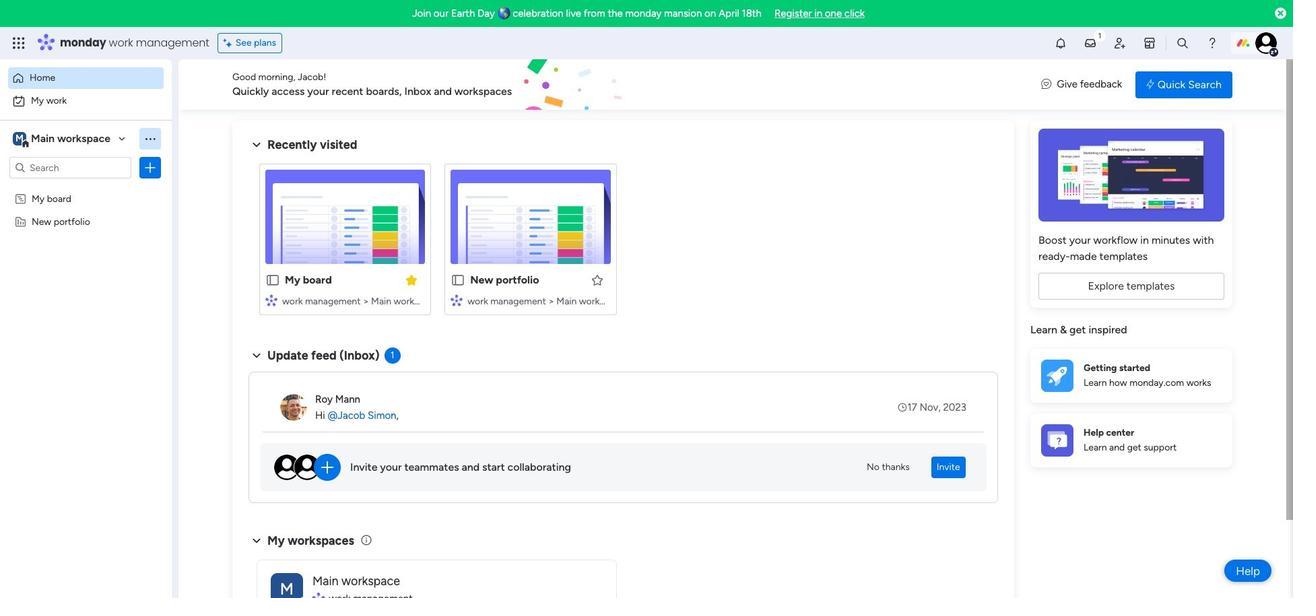 Task type: vqa. For each thing, say whether or not it's contained in the screenshot.
Search in workspace field
yes



Task type: locate. For each thing, give the bounding box(es) containing it.
0 vertical spatial option
[[8, 67, 164, 89]]

2 public board image from the left
[[451, 273, 466, 288]]

0 horizontal spatial component image
[[265, 294, 278, 306]]

templates image image
[[1043, 129, 1221, 222]]

workspace image
[[13, 131, 26, 146], [271, 573, 303, 598]]

option
[[8, 67, 164, 89], [8, 90, 164, 112], [0, 186, 172, 189]]

v2 user feedback image
[[1042, 77, 1052, 92]]

component image
[[265, 294, 278, 306], [451, 294, 463, 306]]

public board image
[[265, 273, 280, 288], [451, 273, 466, 288]]

1 horizontal spatial workspace image
[[271, 573, 303, 598]]

component image for add to favorites icon's public board icon
[[451, 294, 463, 306]]

0 vertical spatial workspace image
[[13, 131, 26, 146]]

1 horizontal spatial public board image
[[451, 273, 466, 288]]

close my workspaces image
[[249, 533, 265, 549]]

1 image
[[1094, 28, 1106, 43]]

0 horizontal spatial public board image
[[265, 273, 280, 288]]

getting started element
[[1031, 349, 1233, 403]]

1 public board image from the left
[[265, 273, 280, 288]]

2 component image from the left
[[451, 294, 463, 306]]

public board image for add to favorites icon
[[451, 273, 466, 288]]

quick search results list box
[[249, 153, 999, 332]]

see plans image
[[223, 36, 236, 51]]

list box
[[0, 184, 172, 415]]

workspace options image
[[144, 132, 157, 145]]

update feed image
[[1084, 36, 1098, 50]]

select product image
[[12, 36, 26, 50]]

help image
[[1206, 36, 1220, 50]]

public board image for remove from favorites image on the top
[[265, 273, 280, 288]]

1 horizontal spatial component image
[[451, 294, 463, 306]]

remove from favorites image
[[405, 273, 419, 287]]

1 vertical spatial workspace image
[[271, 573, 303, 598]]

1 element
[[384, 348, 401, 364]]

1 component image from the left
[[265, 294, 278, 306]]

jacob simon image
[[1256, 32, 1277, 54]]



Task type: describe. For each thing, give the bounding box(es) containing it.
0 horizontal spatial workspace image
[[13, 131, 26, 146]]

workspace selection element
[[13, 131, 113, 148]]

notifications image
[[1054, 36, 1068, 50]]

1 vertical spatial option
[[8, 90, 164, 112]]

Search in workspace field
[[28, 160, 113, 176]]

invite members image
[[1114, 36, 1127, 50]]

2 vertical spatial option
[[0, 186, 172, 189]]

help center element
[[1031, 413, 1233, 467]]

component image for public board icon related to remove from favorites image on the top
[[265, 294, 278, 306]]

monday marketplace image
[[1143, 36, 1157, 50]]

roy mann image
[[280, 394, 307, 421]]

close recently visited image
[[249, 137, 265, 153]]

options image
[[144, 161, 157, 175]]

search everything image
[[1176, 36, 1190, 50]]

close update feed (inbox) image
[[249, 348, 265, 364]]

v2 bolt switch image
[[1147, 77, 1155, 92]]

add to favorites image
[[591, 273, 604, 287]]



